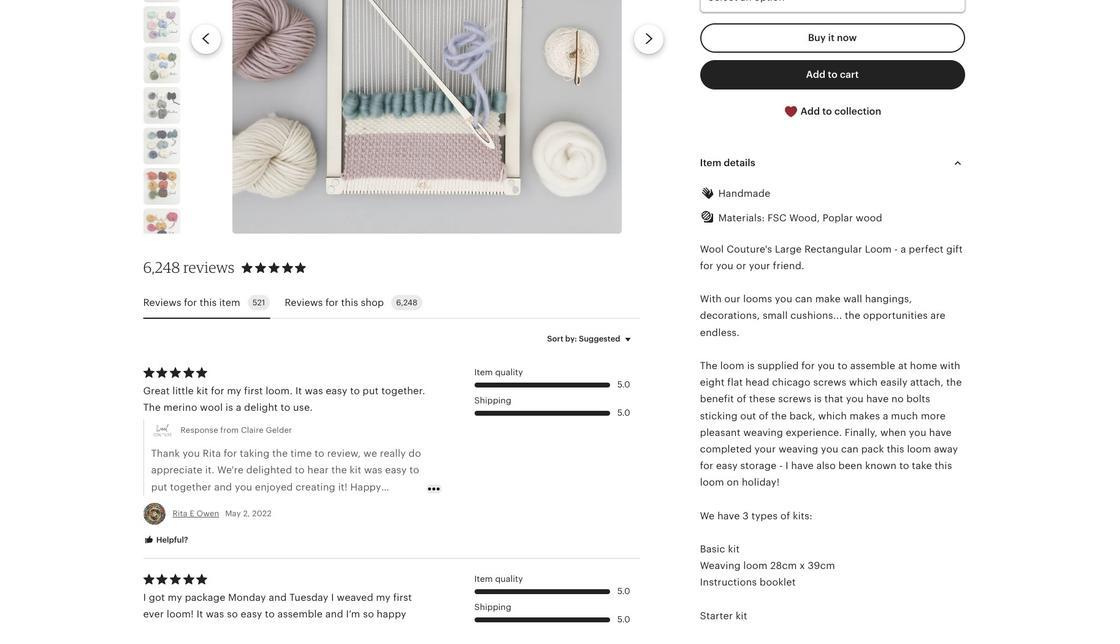 Task type: describe. For each thing, give the bounding box(es) containing it.
add for add to cart
[[806, 68, 826, 80]]

1 horizontal spatial of
[[759, 410, 769, 422]]

are
[[931, 310, 946, 322]]

materials:
[[719, 212, 765, 224]]

a inside great little kit for my first loom. it was easy to put together. the merino wool is a delight to use.
[[236, 402, 241, 413]]

rectangular
[[805, 243, 862, 255]]

weaving loom kit. large lap loom. learn to frame weave image 8 image
[[143, 128, 180, 164]]

2 horizontal spatial is
[[814, 393, 822, 405]]

or
[[736, 260, 746, 272]]

supplied
[[758, 360, 799, 372]]

weaving loom kit. large lap loom. learn to frame weave image 5 image
[[143, 6, 180, 43]]

put inside great little kit for my first loom. it was easy to put together. the merino wool is a delight to use.
[[363, 385, 379, 397]]

with inside i got my package monday and tuesday i weaved my first ever loom! it was so easy to assemble and i'm so happy with what i created! so excited to start this exciti
[[143, 625, 164, 626]]

out
[[740, 410, 756, 422]]

you inside with our looms you can make wall hangings, decorations, small cushions... the opportunities are endless.
[[775, 293, 793, 305]]

with
[[700, 293, 722, 305]]

- inside the loom is supplied for you to assemble at home with eight flat head chicago screws which easily attach, the benefit of these screws is that you have no bolts sticking out of the back, which makes a much more pleasant weaving experience. finally, when you have completed your weaving you can pack this loom away for easy storage - i have also been known to take this loom on holiday!
[[780, 460, 783, 472]]

more
[[921, 410, 946, 422]]

reviews for reviews for this item
[[143, 297, 181, 308]]

thank
[[151, 448, 180, 460]]

i left got
[[143, 592, 146, 604]]

for left shop
[[325, 297, 339, 308]]

got
[[149, 592, 165, 604]]

3 5.0 from the top
[[617, 587, 630, 596]]

add to cart
[[806, 68, 859, 80]]

booklet
[[760, 577, 796, 588]]

add for add to collection
[[801, 105, 820, 117]]

weaved
[[337, 592, 373, 604]]

is inside great little kit for my first loom. it was easy to put together. the merino wool is a delight to use.
[[226, 402, 233, 413]]

have left no
[[866, 393, 889, 405]]

the inside great little kit for my first loom. it was easy to put together. the merino wool is a delight to use.
[[143, 402, 161, 413]]

package
[[185, 592, 225, 604]]

loom.
[[266, 385, 293, 397]]

reviews for reviews for this shop
[[285, 297, 323, 308]]

benefit
[[700, 393, 734, 405]]

weaving
[[700, 560, 741, 572]]

with inside the loom is supplied for you to assemble at home with eight flat head chicago screws which easily attach, the benefit of these screws is that you have no bolts sticking out of the back, which makes a much more pleasant weaving experience. finally, when you have completed your weaving you can pack this loom away for easy storage - i have also been known to take this loom on holiday!
[[940, 360, 961, 372]]

kit inside great little kit for my first loom. it was easy to put together. the merino wool is a delight to use.
[[197, 385, 208, 397]]

cart
[[840, 68, 859, 80]]

you up also
[[821, 443, 839, 455]]

x
[[800, 560, 805, 572]]

suggested
[[579, 334, 620, 344]]

wood,
[[790, 212, 820, 224]]

to up hear
[[315, 448, 324, 460]]

reviews
[[183, 258, 235, 277]]

looms
[[743, 293, 772, 305]]

basic
[[700, 543, 725, 555]]

types
[[752, 510, 778, 522]]

head
[[746, 377, 770, 388]]

no
[[892, 393, 904, 405]]

start
[[306, 625, 328, 626]]

on
[[727, 477, 739, 488]]

delight
[[244, 402, 278, 413]]

makes
[[850, 410, 880, 422]]

with our looms you can make wall hangings, decorations, small cushions... the opportunities are endless.
[[700, 293, 946, 338]]

buy
[[808, 32, 826, 43]]

1 quality from the top
[[495, 368, 523, 377]]

rita inside thank you rita for taking the time to review, we really do appreciate it. we're delighted to hear the kit was easy to put together and you enjoyed creating it! happy crafting! jade and the team @ wool couture company
[[203, 448, 221, 460]]

to up 'excited'
[[265, 609, 275, 620]]

when
[[881, 427, 906, 438]]

to down do
[[409, 465, 419, 476]]

the right attach,
[[947, 377, 962, 388]]

easy inside i got my package monday and tuesday i weaved my first ever loom! it was so easy to assemble and i'm so happy with what i created! so excited to start this exciti
[[241, 609, 262, 620]]

to down time
[[295, 465, 305, 476]]

1 item quality from the top
[[474, 368, 523, 377]]

taking
[[240, 448, 270, 460]]

1 5.0 from the top
[[617, 380, 630, 390]]

tab list containing reviews for this item
[[143, 288, 640, 319]]

sort by: suggested button
[[538, 326, 644, 352]]

response
[[181, 426, 218, 435]]

home
[[910, 360, 937, 372]]

you up makes
[[846, 393, 864, 405]]

monday
[[228, 592, 266, 604]]

assemble inside i got my package monday and tuesday i weaved my first ever loom! it was so easy to assemble and i'm so happy with what i created! so excited to start this exciti
[[278, 609, 323, 620]]

endless.
[[700, 327, 740, 338]]

easy inside thank you rita for taking the time to review, we really do appreciate it. we're delighted to hear the kit was easy to put together and you enjoyed creating it! happy crafting! jade and the team @ wool couture company
[[385, 465, 407, 476]]

sticking
[[700, 410, 738, 422]]

really
[[380, 448, 406, 460]]

to left together.
[[350, 385, 360, 397]]

storage
[[741, 460, 777, 472]]

happy
[[350, 481, 381, 493]]

your inside the loom is supplied for you to assemble at home with eight flat head chicago screws which easily attach, the benefit of these screws is that you have no bolts sticking out of the back, which makes a much more pleasant weaving experience. finally, when you have completed your weaving you can pack this loom away for easy storage - i have also been known to take this loom on holiday!
[[755, 443, 776, 455]]

the up delighted
[[272, 448, 288, 460]]

you down we're
[[235, 481, 252, 493]]

use.
[[293, 402, 313, 413]]

2 quality from the top
[[495, 574, 523, 584]]

weaving loom kit. large lap loom. learn to frame weave image 1 image
[[232, 0, 622, 234]]

team
[[260, 498, 285, 510]]

1 shipping from the top
[[474, 396, 511, 405]]

this down away
[[935, 460, 952, 472]]

shop
[[361, 297, 384, 308]]

completed
[[700, 443, 752, 455]]

happy
[[377, 609, 406, 620]]

do
[[409, 448, 421, 460]]

2,
[[243, 509, 250, 518]]

crafting!
[[151, 498, 193, 510]]

assemble inside the loom is supplied for you to assemble at home with eight flat head chicago screws which easily attach, the benefit of these screws is that you have no bolts sticking out of the back, which makes a much more pleasant weaving experience. finally, when you have completed your weaving you can pack this loom away for easy storage - i have also been known to take this loom on holiday!
[[850, 360, 896, 372]]

e
[[190, 509, 194, 518]]

to left cart
[[828, 68, 838, 80]]

a inside wool couture's large rectangular loom - a perfect gift for you or your friend.
[[901, 243, 906, 255]]

helpful? button
[[134, 529, 197, 552]]

the loom is supplied for you to assemble at home with eight flat head chicago screws which easily attach, the benefit of these screws is that you have no bolts sticking out of the back, which makes a much more pleasant weaving experience. finally, when you have completed your weaving you can pack this loom away for easy storage - i have also been known to take this loom on holiday!
[[700, 360, 962, 488]]

kit inside thank you rita for taking the time to review, we really do appreciate it. we're delighted to hear the kit was easy to put together and you enjoyed creating it! happy crafting! jade and the team @ wool couture company
[[350, 465, 361, 476]]

we
[[700, 510, 715, 522]]

loom left on
[[700, 477, 724, 488]]

2 vertical spatial of
[[781, 510, 790, 522]]

have up away
[[929, 427, 952, 438]]

eight
[[700, 377, 725, 388]]

rita e owen may 2, 2022
[[173, 509, 272, 518]]

have left 3
[[718, 510, 740, 522]]

easily
[[881, 377, 908, 388]]

and left the 2,
[[221, 498, 239, 510]]

details
[[724, 157, 755, 169]]

0 horizontal spatial my
[[168, 592, 182, 604]]

weaving loom kit. large lap loom. learn to frame weave image 7 image
[[143, 87, 180, 124]]

for inside wool couture's large rectangular loom - a perfect gift for you or your friend.
[[700, 260, 714, 272]]

thank you rita for taking the time to review, we really do appreciate it. we're delighted to hear the kit was easy to put together and you enjoyed creating it! happy crafting! jade and the team @ wool couture company
[[151, 448, 421, 510]]

was inside great little kit for my first loom. it was easy to put together. the merino wool is a delight to use.
[[305, 385, 323, 397]]

item
[[219, 297, 240, 308]]

handmade
[[719, 188, 771, 200]]

we have 3 types of kits:
[[700, 510, 813, 522]]

these
[[749, 393, 776, 405]]

this left item
[[200, 297, 217, 308]]

you inside wool couture's large rectangular loom - a perfect gift for you or your friend.
[[716, 260, 734, 272]]

2022
[[252, 509, 272, 518]]

for inside great little kit for my first loom. it was easy to put together. the merino wool is a delight to use.
[[211, 385, 224, 397]]

friend.
[[773, 260, 805, 272]]

loom up the flat
[[720, 360, 745, 372]]

much
[[891, 410, 918, 422]]

weaving loom kit. large lap loom. learn to frame weave image 9 image
[[143, 168, 180, 205]]

to left use.
[[281, 402, 290, 413]]

now
[[837, 32, 857, 43]]

weaving loom kit. large lap loom. learn to frame weave image 10 image
[[143, 209, 180, 245]]

our
[[725, 293, 741, 305]]

6,248 reviews
[[143, 258, 235, 277]]

review,
[[327, 448, 361, 460]]

wool inside thank you rita for taking the time to review, we really do appreciate it. we're delighted to hear the kit was easy to put together and you enjoyed creating it! happy crafting! jade and the team @ wool couture company
[[300, 498, 324, 510]]



Task type: vqa. For each thing, say whether or not it's contained in the screenshot.
0
no



Task type: locate. For each thing, give the bounding box(es) containing it.
sort by: suggested
[[547, 334, 620, 344]]

appreciate
[[151, 465, 203, 476]]

0 vertical spatial quality
[[495, 368, 523, 377]]

weaving down out
[[743, 427, 783, 438]]

wood
[[856, 212, 883, 224]]

0 vertical spatial first
[[244, 385, 263, 397]]

the up it!
[[331, 465, 347, 476]]

6,248 for 6,248 reviews
[[143, 258, 180, 277]]

1 vertical spatial it
[[197, 609, 203, 620]]

also
[[817, 460, 836, 472]]

1 vertical spatial the
[[143, 402, 161, 413]]

-
[[895, 243, 898, 255], [780, 460, 783, 472]]

and left i'm
[[325, 609, 343, 620]]

that
[[825, 393, 844, 405]]

this down i'm
[[331, 625, 348, 626]]

hear
[[307, 465, 329, 476]]

wall
[[844, 293, 863, 305]]

claire
[[241, 426, 264, 435]]

you up that
[[818, 360, 835, 372]]

1 vertical spatial quality
[[495, 574, 523, 584]]

0 vertical spatial of
[[737, 393, 747, 405]]

it inside great little kit for my first loom. it was easy to put together. the merino wool is a delight to use.
[[295, 385, 302, 397]]

my inside great little kit for my first loom. it was easy to put together. the merino wool is a delight to use.
[[227, 385, 241, 397]]

been
[[839, 460, 863, 472]]

starter kit
[[700, 610, 748, 622]]

add left cart
[[806, 68, 826, 80]]

my up response from claire gelder
[[227, 385, 241, 397]]

my up "loom!"
[[168, 592, 182, 604]]

can up cushions...
[[795, 293, 813, 305]]

assemble
[[850, 360, 896, 372], [278, 609, 323, 620]]

to up that
[[838, 360, 848, 372]]

gift
[[947, 243, 963, 255]]

0 horizontal spatial of
[[737, 393, 747, 405]]

first inside great little kit for my first loom. it was easy to put together. the merino wool is a delight to use.
[[244, 385, 263, 397]]

0 vertical spatial with
[[940, 360, 961, 372]]

0 horizontal spatial a
[[236, 402, 241, 413]]

so
[[227, 609, 238, 620], [363, 609, 374, 620]]

1 horizontal spatial put
[[363, 385, 379, 397]]

2 shipping from the top
[[474, 602, 511, 612]]

4 5.0 from the top
[[617, 614, 630, 624]]

easy up so
[[241, 609, 262, 620]]

reviews for this shop
[[285, 297, 384, 308]]

- inside wool couture's large rectangular loom - a perfect gift for you or your friend.
[[895, 243, 898, 255]]

of left kits:
[[781, 510, 790, 522]]

0 horizontal spatial rita
[[173, 509, 188, 518]]

loom
[[720, 360, 745, 372], [907, 443, 931, 455], [700, 477, 724, 488], [744, 560, 768, 572]]

wool
[[200, 402, 223, 413]]

reviews right 521
[[285, 297, 323, 308]]

2 so from the left
[[363, 609, 374, 620]]

pack
[[861, 443, 884, 455]]

0 horizontal spatial so
[[227, 609, 238, 620]]

reviews down 6,248 reviews
[[143, 297, 181, 308]]

excited
[[256, 625, 291, 626]]

0 horizontal spatial with
[[143, 625, 164, 626]]

your inside wool couture's large rectangular loom - a perfect gift for you or your friend.
[[749, 260, 770, 272]]

0 vertical spatial screws
[[813, 377, 847, 388]]

1 vertical spatial item quality
[[474, 574, 523, 584]]

for inside thank you rita for taking the time to review, we really do appreciate it. we're delighted to hear the kit was easy to put together and you enjoyed creating it! happy crafting! jade and the team @ wool couture company
[[224, 448, 237, 460]]

which left easily
[[849, 377, 878, 388]]

first inside i got my package monday and tuesday i weaved my first ever loom! it was so easy to assemble and i'm so happy with what i created! so excited to start this exciti
[[393, 592, 412, 604]]

weaving loom kit. large lap loom. learn to frame weave image 6 image
[[143, 47, 180, 84]]

easy down the really
[[385, 465, 407, 476]]

i'm
[[346, 609, 360, 620]]

flat
[[727, 377, 743, 388]]

put inside thank you rita for taking the time to review, we really do appreciate it. we're delighted to hear the kit was easy to put together and you enjoyed creating it! happy crafting! jade and the team @ wool couture company
[[151, 481, 167, 493]]

kit up "happy" at the bottom left of the page
[[350, 465, 361, 476]]

my up "happy"
[[376, 592, 391, 604]]

can
[[795, 293, 813, 305], [841, 443, 859, 455]]

easy inside the loom is supplied for you to assemble at home with eight flat head chicago screws which easily attach, the benefit of these screws is that you have no bolts sticking out of the back, which makes a much more pleasant weaving experience. finally, when you have completed your weaving you can pack this loom away for easy storage - i have also been known to take this loom on holiday!
[[716, 460, 738, 472]]

0 vertical spatial rita
[[203, 448, 221, 460]]

can inside with our looms you can make wall hangings, decorations, small cushions... the opportunities are endless.
[[795, 293, 813, 305]]

0 vertical spatial assemble
[[850, 360, 896, 372]]

0 horizontal spatial which
[[818, 410, 847, 422]]

28cm
[[770, 560, 797, 572]]

was down we
[[364, 465, 383, 476]]

perfect
[[909, 243, 944, 255]]

1 vertical spatial with
[[143, 625, 164, 626]]

6,248
[[143, 258, 180, 277], [396, 298, 418, 307]]

of down the flat
[[737, 393, 747, 405]]

0 vertical spatial weaving
[[743, 427, 783, 438]]

1 horizontal spatial rita
[[203, 448, 221, 460]]

1 reviews from the left
[[143, 297, 181, 308]]

the
[[845, 310, 861, 322], [947, 377, 962, 388], [771, 410, 787, 422], [272, 448, 288, 460], [331, 465, 347, 476], [242, 498, 257, 510]]

for
[[700, 260, 714, 272], [184, 297, 197, 308], [325, 297, 339, 308], [802, 360, 815, 372], [211, 385, 224, 397], [224, 448, 237, 460], [700, 460, 714, 472]]

2 5.0 from the top
[[617, 408, 630, 417]]

0 horizontal spatial wool
[[300, 498, 324, 510]]

1 horizontal spatial -
[[895, 243, 898, 255]]

1 horizontal spatial the
[[700, 360, 718, 372]]

1 horizontal spatial a
[[883, 410, 889, 422]]

add to cart button
[[700, 60, 965, 89]]

0 horizontal spatial -
[[780, 460, 783, 472]]

assemble up easily
[[850, 360, 896, 372]]

1 vertical spatial rita
[[173, 509, 188, 518]]

weaving down experience.
[[779, 443, 818, 455]]

and up 'excited'
[[269, 592, 287, 604]]

1 horizontal spatial first
[[393, 592, 412, 604]]

1 vertical spatial screws
[[778, 393, 812, 405]]

1 vertical spatial can
[[841, 443, 859, 455]]

kit up the wool
[[197, 385, 208, 397]]

to left collection
[[822, 105, 832, 117]]

item details
[[700, 157, 755, 169]]

1 vertical spatial your
[[755, 443, 776, 455]]

it!
[[338, 481, 348, 493]]

1 horizontal spatial wool
[[700, 243, 724, 255]]

6,248 for 6,248
[[396, 298, 418, 307]]

is right the wool
[[226, 402, 233, 413]]

add down add to cart button at the top right of the page
[[801, 105, 820, 117]]

pleasant
[[700, 427, 741, 438]]

add
[[806, 68, 826, 80], [801, 105, 820, 117]]

back,
[[790, 410, 816, 422]]

2 horizontal spatial my
[[376, 592, 391, 604]]

the down wall
[[845, 310, 861, 322]]

1 vertical spatial item
[[474, 368, 493, 377]]

put up crafting!
[[151, 481, 167, 493]]

loom up booklet
[[744, 560, 768, 572]]

0 vertical spatial the
[[700, 360, 718, 372]]

0 vertical spatial item
[[700, 157, 722, 169]]

can up been
[[841, 443, 859, 455]]

1 vertical spatial 6,248
[[396, 298, 418, 307]]

what
[[166, 625, 190, 626]]

tab list
[[143, 288, 640, 319]]

kit inside basic kit weaving loom 28cm x 39cm instructions booklet
[[728, 543, 740, 555]]

0 horizontal spatial reviews
[[143, 297, 181, 308]]

0 vertical spatial -
[[895, 243, 898, 255]]

we're
[[217, 465, 244, 476]]

hangings,
[[865, 293, 912, 305]]

0 horizontal spatial put
[[151, 481, 167, 493]]

a left perfect
[[901, 243, 906, 255]]

was up created!
[[206, 609, 224, 620]]

it
[[828, 32, 835, 43]]

weaving
[[743, 427, 783, 438], [779, 443, 818, 455]]

take
[[912, 460, 932, 472]]

1 vertical spatial of
[[759, 410, 769, 422]]

i left weaved
[[331, 592, 334, 604]]

0 horizontal spatial first
[[244, 385, 263, 397]]

loom up take on the right of the page
[[907, 443, 931, 455]]

1 vertical spatial first
[[393, 592, 412, 604]]

0 horizontal spatial assemble
[[278, 609, 323, 620]]

easy right loom.
[[326, 385, 347, 397]]

bolts
[[907, 393, 930, 405]]

was up use.
[[305, 385, 323, 397]]

1 horizontal spatial can
[[841, 443, 859, 455]]

wool
[[700, 243, 724, 255], [300, 498, 324, 510]]

it inside i got my package monday and tuesday i weaved my first ever loom! it was so easy to assemble and i'm so happy with what i created! so excited to start this exciti
[[197, 609, 203, 620]]

ever
[[143, 609, 164, 620]]

1 vertical spatial wool
[[300, 498, 324, 510]]

merino
[[164, 402, 197, 413]]

a left delight
[[236, 402, 241, 413]]

1 vertical spatial shipping
[[474, 602, 511, 612]]

loom!
[[167, 609, 194, 620]]

rita e owen link
[[173, 509, 219, 518]]

2 reviews from the left
[[285, 297, 323, 308]]

1 horizontal spatial assemble
[[850, 360, 896, 372]]

your
[[749, 260, 770, 272], [755, 443, 776, 455]]

was inside thank you rita for taking the time to review, we really do appreciate it. we're delighted to hear the kit was easy to put together and you enjoyed creating it! happy crafting! jade and the team @ wool couture company
[[364, 465, 383, 476]]

0 horizontal spatial can
[[795, 293, 813, 305]]

collection
[[835, 105, 882, 117]]

together.
[[382, 385, 425, 397]]

2 horizontal spatial a
[[901, 243, 906, 255]]

time
[[291, 448, 312, 460]]

jade
[[196, 498, 218, 510]]

1 horizontal spatial which
[[849, 377, 878, 388]]

little
[[172, 385, 194, 397]]

wool inside wool couture's large rectangular loom - a perfect gift for you or your friend.
[[700, 243, 724, 255]]

with down ever
[[143, 625, 164, 626]]

a up when
[[883, 410, 889, 422]]

decorations,
[[700, 310, 760, 322]]

0 vertical spatial wool
[[700, 243, 724, 255]]

for down completed
[[700, 460, 714, 472]]

add to collection
[[798, 105, 882, 117]]

the left back,
[[771, 410, 787, 422]]

loom inside basic kit weaving loom 28cm x 39cm instructions booklet
[[744, 560, 768, 572]]

so up created!
[[227, 609, 238, 620]]

0 horizontal spatial was
[[206, 609, 224, 620]]

poplar
[[823, 212, 853, 224]]

1 so from the left
[[227, 609, 238, 620]]

i inside the loom is supplied for you to assemble at home with eight flat head chicago screws which easily attach, the benefit of these screws is that you have no bolts sticking out of the back, which makes a much more pleasant weaving experience. finally, when you have completed your weaving you can pack this loom away for easy storage - i have also been known to take this loom on holiday!
[[786, 460, 789, 472]]

a inside the loom is supplied for you to assemble at home with eight flat head chicago screws which easily attach, the benefit of these screws is that you have no bolts sticking out of the back, which makes a much more pleasant weaving experience. finally, when you have completed your weaving you can pack this loom away for easy storage - i have also been known to take this loom on holiday!
[[883, 410, 889, 422]]

1 horizontal spatial so
[[363, 609, 374, 620]]

so
[[241, 625, 253, 626]]

0 vertical spatial shipping
[[474, 396, 511, 405]]

the inside with our looms you can make wall hangings, decorations, small cushions... the opportunities are endless.
[[845, 310, 861, 322]]

known
[[865, 460, 897, 472]]

this left shop
[[341, 297, 358, 308]]

screws up that
[[813, 377, 847, 388]]

was inside i got my package monday and tuesday i weaved my first ever loom! it was so easy to assemble and i'm so happy with what i created! so excited to start this exciti
[[206, 609, 224, 620]]

have left also
[[791, 460, 814, 472]]

2 horizontal spatial of
[[781, 510, 790, 522]]

can inside the loom is supplied for you to assemble at home with eight flat head chicago screws which easily attach, the benefit of these screws is that you have no bolts sticking out of the back, which makes a much more pleasant weaving experience. finally, when you have completed your weaving you can pack this loom away for easy storage - i have also been known to take this loom on holiday!
[[841, 443, 859, 455]]

0 vertical spatial which
[[849, 377, 878, 388]]

kit right basic
[[728, 543, 740, 555]]

wool left couture's
[[700, 243, 724, 255]]

for up we're
[[224, 448, 237, 460]]

@
[[288, 498, 297, 510]]

couture's
[[727, 243, 772, 255]]

for down 6,248 reviews
[[184, 297, 197, 308]]

i right what
[[192, 625, 195, 626]]

1 vertical spatial which
[[818, 410, 847, 422]]

the right may
[[242, 498, 257, 510]]

1 vertical spatial add
[[801, 105, 820, 117]]

the up the eight
[[700, 360, 718, 372]]

item
[[700, 157, 722, 169], [474, 368, 493, 377], [474, 574, 493, 584]]

1 horizontal spatial 6,248
[[396, 298, 418, 307]]

1 horizontal spatial with
[[940, 360, 961, 372]]

first up "happy"
[[393, 592, 412, 604]]

1 horizontal spatial is
[[747, 360, 755, 372]]

screws down the chicago
[[778, 393, 812, 405]]

1 horizontal spatial was
[[305, 385, 323, 397]]

for up with
[[700, 260, 714, 272]]

easy down completed
[[716, 460, 738, 472]]

a
[[901, 243, 906, 255], [236, 402, 241, 413], [883, 410, 889, 422]]

kit right starter
[[736, 610, 748, 622]]

opportunities
[[863, 310, 928, 322]]

assemble down tuesday
[[278, 609, 323, 620]]

sort
[[547, 334, 563, 344]]

this
[[200, 297, 217, 308], [341, 297, 358, 308], [887, 443, 905, 455], [935, 460, 952, 472], [331, 625, 348, 626]]

buy it now
[[808, 32, 857, 43]]

delighted
[[246, 465, 292, 476]]

0 vertical spatial it
[[295, 385, 302, 397]]

is left that
[[814, 393, 822, 405]]

6,248 down weaving loom kit. large lap loom. learn to frame weave image 10
[[143, 258, 180, 277]]

rita up "it."
[[203, 448, 221, 460]]

kits:
[[793, 510, 813, 522]]

1 vertical spatial -
[[780, 460, 783, 472]]

0 vertical spatial item quality
[[474, 368, 523, 377]]

1 vertical spatial was
[[364, 465, 383, 476]]

0 vertical spatial put
[[363, 385, 379, 397]]

for up the chicago
[[802, 360, 815, 372]]

and down we're
[[214, 481, 232, 493]]

item inside item details dropdown button
[[700, 157, 722, 169]]

which down that
[[818, 410, 847, 422]]

owen
[[197, 509, 219, 518]]

0 vertical spatial can
[[795, 293, 813, 305]]

easy inside great little kit for my first loom. it was easy to put together. the merino wool is a delight to use.
[[326, 385, 347, 397]]

5.0
[[617, 380, 630, 390], [617, 408, 630, 417], [617, 587, 630, 596], [617, 614, 630, 624]]

0 horizontal spatial screws
[[778, 393, 812, 405]]

your right or
[[749, 260, 770, 272]]

0 horizontal spatial 6,248
[[143, 258, 180, 277]]

large
[[775, 243, 802, 255]]

2 item quality from the top
[[474, 574, 523, 584]]

6,248 right shop
[[396, 298, 418, 307]]

gelder
[[266, 426, 292, 435]]

0 horizontal spatial it
[[197, 609, 203, 620]]

6,248 inside tab list
[[396, 298, 418, 307]]

0 vertical spatial your
[[749, 260, 770, 272]]

wool couture's large rectangular loom - a perfect gift for you or your friend.
[[700, 243, 963, 272]]

1 horizontal spatial my
[[227, 385, 241, 397]]

this inside i got my package monday and tuesday i weaved my first ever loom! it was so easy to assemble and i'm so happy with what i created! so excited to start this exciti
[[331, 625, 348, 626]]

the inside the loom is supplied for you to assemble at home with eight flat head chicago screws which easily attach, the benefit of these screws is that you have no bolts sticking out of the back, which makes a much more pleasant weaving experience. finally, when you have completed your weaving you can pack this loom away for easy storage - i have also been known to take this loom on holiday!
[[700, 360, 718, 372]]

of right out
[[759, 410, 769, 422]]

- right loom
[[895, 243, 898, 255]]

0 horizontal spatial is
[[226, 402, 233, 413]]

2 horizontal spatial was
[[364, 465, 383, 476]]

creating
[[296, 481, 335, 493]]

wool down "creating"
[[300, 498, 324, 510]]

item quality
[[474, 368, 523, 377], [474, 574, 523, 584]]

2 vertical spatial was
[[206, 609, 224, 620]]

0 vertical spatial was
[[305, 385, 323, 397]]

buy it now button
[[700, 23, 965, 52]]

this down when
[[887, 443, 905, 455]]

it down package
[[197, 609, 203, 620]]

2 vertical spatial item
[[474, 574, 493, 584]]

0 vertical spatial 6,248
[[143, 258, 180, 277]]

1 horizontal spatial reviews
[[285, 297, 323, 308]]

put
[[363, 385, 379, 397], [151, 481, 167, 493]]

by:
[[565, 334, 577, 344]]

you down much
[[909, 427, 927, 438]]

put left together.
[[363, 385, 379, 397]]

39cm
[[808, 560, 835, 572]]

0 vertical spatial add
[[806, 68, 826, 80]]

0 horizontal spatial the
[[143, 402, 161, 413]]

to left start
[[294, 625, 303, 626]]

i right storage on the bottom right of page
[[786, 460, 789, 472]]

1 horizontal spatial it
[[295, 385, 302, 397]]

finally,
[[845, 427, 878, 438]]

to left take on the right of the page
[[900, 460, 909, 472]]

may
[[225, 509, 241, 518]]

1 vertical spatial put
[[151, 481, 167, 493]]

rita left e
[[173, 509, 188, 518]]

first up delight
[[244, 385, 263, 397]]

for up the wool
[[211, 385, 224, 397]]

so right i'm
[[363, 609, 374, 620]]

1 vertical spatial weaving
[[779, 443, 818, 455]]

1 horizontal spatial screws
[[813, 377, 847, 388]]

you up appreciate
[[183, 448, 200, 460]]

1 vertical spatial assemble
[[278, 609, 323, 620]]



